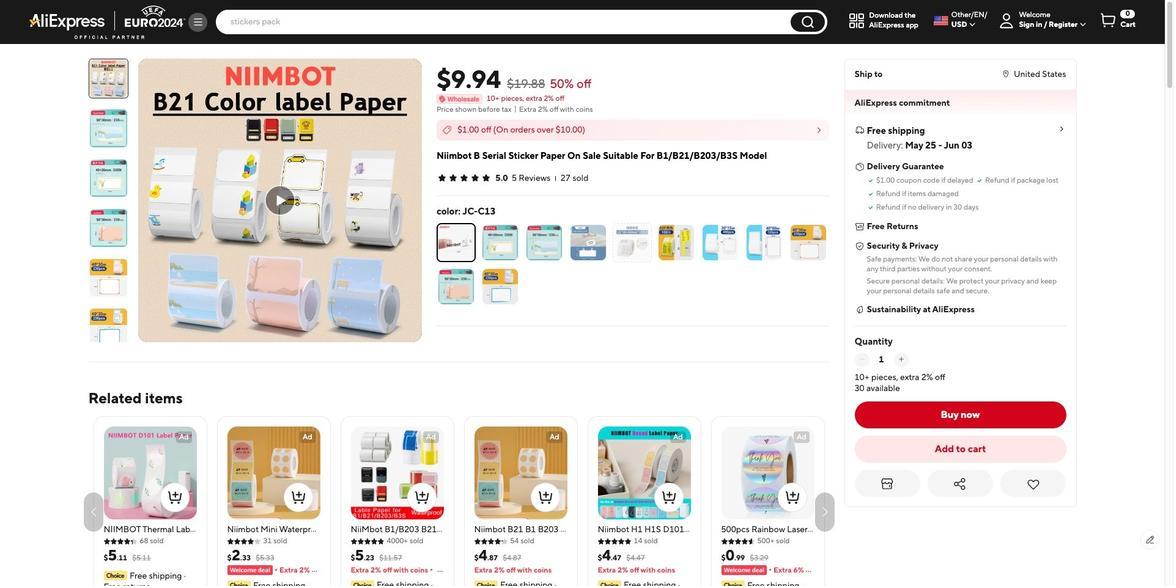 Task type: locate. For each thing, give the bounding box(es) containing it.
None button
[[791, 12, 825, 32]]

1 vavr7jz image from the top
[[855, 125, 865, 135]]

None text field
[[872, 353, 891, 368]]

vavr7jz image
[[855, 125, 865, 135], [855, 162, 865, 172], [855, 222, 865, 232], [855, 305, 865, 315]]

2 vavr7jz image from the top
[[855, 162, 865, 172]]

vavr7jz image
[[855, 242, 865, 251]]



Task type: describe. For each thing, give the bounding box(es) containing it.
3 vavr7jz image from the top
[[855, 222, 865, 232]]

nptaboy image
[[442, 125, 453, 136]]

1sqid_b image
[[192, 17, 203, 28]]

4 vavr7jz image from the top
[[855, 305, 865, 315]]

stickers pack text field
[[224, 16, 785, 28]]



Task type: vqa. For each thing, say whether or not it's contained in the screenshot.
third vAVr7jZ image from the top
yes



